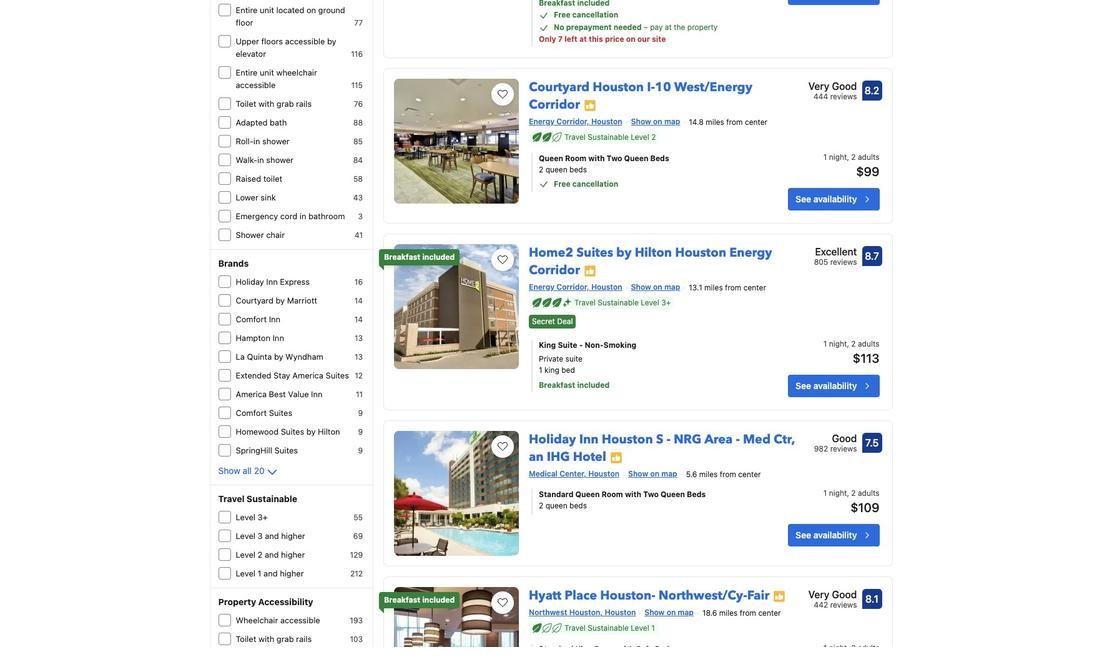Task type: describe. For each thing, give the bounding box(es) containing it.
ctr,
[[774, 431, 795, 448]]

2 vertical spatial in
[[300, 211, 307, 221]]

show on map for s
[[629, 470, 678, 479]]

ground
[[318, 5, 345, 15]]

night for holiday inn houston s - nrg area - med ctr, an ihg hotel
[[830, 489, 848, 498]]

103
[[350, 635, 363, 644]]

1 horizontal spatial -
[[667, 431, 671, 448]]

129
[[350, 551, 363, 560]]

brands
[[218, 258, 249, 269]]

from for houston
[[726, 283, 742, 292]]

2 inside 1 night , 2 adults $109
[[852, 489, 857, 498]]

0 vertical spatial 3
[[358, 212, 363, 221]]

in for walk-
[[258, 155, 264, 165]]

fair
[[748, 588, 770, 604]]

houston down the houston-
[[605, 608, 636, 618]]

site
[[652, 35, 666, 44]]

comfort inn
[[236, 314, 281, 324]]

walk-
[[236, 155, 258, 165]]

with inside the standard queen room with two queen beds 2 queen beds
[[625, 490, 642, 499]]

toilet
[[264, 174, 283, 184]]

inn for holiday inn express
[[266, 277, 278, 287]]

queen down medical center, houston
[[576, 490, 600, 499]]

property
[[688, 23, 718, 32]]

breakfast inside king suite - non-smoking private suite 1 king bed breakfast included
[[539, 380, 576, 390]]

energy for corridor
[[529, 117, 555, 126]]

toilet for 103
[[236, 634, 256, 644]]

level down level 3+
[[236, 531, 256, 541]]

0 horizontal spatial two
[[607, 154, 623, 163]]

1 horizontal spatial at
[[665, 23, 672, 32]]

5.6 miles from center
[[687, 470, 762, 479]]

442
[[815, 601, 829, 610]]

houston down hotel
[[589, 470, 620, 479]]

comfort for comfort suites
[[236, 408, 267, 418]]

excellent
[[816, 246, 858, 258]]

grab for 76
[[277, 99, 294, 109]]

home2
[[529, 244, 574, 261]]

hilton for home2
[[635, 244, 673, 261]]

in for roll-
[[254, 136, 260, 146]]

shower
[[236, 230, 264, 240]]

an
[[529, 449, 544, 466]]

entire for entire unit located on ground floor
[[236, 5, 258, 15]]

see for courtyard houston i-10 west/energy corridor
[[796, 194, 812, 204]]

only
[[539, 35, 557, 44]]

982
[[815, 445, 829, 454]]

queen up 2 queen beds
[[539, 154, 564, 163]]

this property is part of our preferred partner program. it's committed to providing excellent service and good value. it'll pay us a higher commission if you make a booking. image for suites
[[584, 265, 597, 277]]

adults for holiday inn houston s - nrg area - med ctr, an ihg hotel
[[859, 489, 880, 498]]

wheelchair accessible
[[236, 616, 320, 626]]

level up level 1 and higher
[[236, 550, 256, 560]]

unit for wheelchair
[[260, 67, 274, 77]]

show for hyatt
[[645, 608, 665, 618]]

northwest/cy-
[[659, 588, 748, 604]]

1 vertical spatial at
[[580, 35, 587, 44]]

hampton inn
[[236, 333, 284, 343]]

excellent 805 reviews
[[815, 246, 858, 267]]

two inside the standard queen room with two queen beds 2 queen beds
[[644, 490, 659, 499]]

energy inside home2 suites by hilton houston energy corridor
[[730, 244, 773, 261]]

breakfast for hyatt
[[384, 596, 421, 605]]

holiday for holiday inn express
[[236, 277, 264, 287]]

travel sustainable level 2
[[565, 133, 656, 142]]

from for -
[[720, 470, 737, 479]]

standard
[[539, 490, 574, 499]]

located
[[276, 5, 305, 15]]

2 queen beds
[[539, 165, 587, 174]]

by down holiday inn express
[[276, 296, 285, 306]]

76
[[354, 99, 363, 109]]

suites for home2
[[577, 244, 614, 261]]

1 night , 2 adults $99
[[824, 153, 880, 179]]

good 982 reviews
[[815, 433, 858, 454]]

bed
[[562, 365, 575, 375]]

see availability for holiday inn houston s - nrg area - med ctr, an ihg hotel
[[796, 530, 858, 541]]

0 horizontal spatial america
[[236, 389, 267, 399]]

area
[[705, 431, 733, 448]]

comfort suites
[[236, 408, 293, 418]]

home2 suites by hilton houston energy corridor link
[[529, 239, 773, 279]]

travel up level 3+
[[218, 494, 245, 504]]

pay
[[651, 23, 663, 32]]

11
[[356, 390, 363, 399]]

shower for roll-in shower
[[262, 136, 290, 146]]

level 2 and higher
[[236, 550, 305, 560]]

express
[[280, 277, 310, 287]]

emergency cord in bathroom
[[236, 211, 345, 221]]

88
[[354, 118, 363, 127]]

wheelchair
[[236, 616, 278, 626]]

41
[[355, 231, 363, 240]]

energy corridor, houston for courtyard
[[529, 117, 623, 126]]

- inside king suite - non-smoking private suite 1 king bed breakfast included
[[580, 341, 583, 350]]

higher for level 2 and higher
[[281, 550, 305, 560]]

courtyard by marriott
[[236, 296, 317, 306]]

2 availability from the top
[[814, 381, 858, 391]]

on for holiday
[[651, 470, 660, 479]]

raised toilet
[[236, 174, 283, 184]]

hyatt place houston- northwest/cy-fair
[[529, 588, 770, 604]]

2 inside 1 night , 2 adults $113
[[852, 340, 857, 349]]

map for hilton
[[665, 283, 681, 292]]

this property is part of our preferred partner program. it's committed to providing excellent service and good value. it'll pay us a higher commission if you make a booking. image for place
[[774, 591, 786, 603]]

higher for level 1 and higher
[[280, 569, 304, 579]]

queen down travel sustainable level 2
[[625, 154, 649, 163]]

this property is part of our preferred partner program. it's committed to providing excellent service and good value. it'll pay us a higher commission if you make a booking. image for houston
[[584, 99, 597, 112]]

suites for springhill
[[275, 446, 298, 456]]

travel for courtyard
[[565, 133, 586, 142]]

courtyard houston i-10 west/energy corridor
[[529, 79, 753, 113]]

inn for comfort inn
[[269, 314, 281, 324]]

7.5
[[866, 438, 879, 449]]

houston up travel sustainable level 2
[[592, 117, 623, 126]]

courtyard houston i-10 west/energy corridor image
[[394, 79, 519, 204]]

travel for hyatt
[[565, 624, 586, 633]]

14 for courtyard by marriott
[[355, 296, 363, 306]]

see availability link for courtyard houston i-10 west/energy corridor
[[789, 188, 880, 211]]

9 for homewood suites by hilton
[[358, 427, 363, 437]]

by for homewood suites by hilton
[[307, 427, 316, 437]]

2 cancellation from the top
[[573, 179, 619, 189]]

homewood
[[236, 427, 279, 437]]

reviews inside excellent 805 reviews
[[831, 258, 858, 267]]

this property is part of our preferred partner program. it's committed to providing excellent service and good value. it'll pay us a higher commission if you make a booking. image for place
[[774, 591, 786, 603]]

level up queen room with two queen beds link
[[631, 133, 650, 142]]

show all 20
[[218, 466, 265, 476]]

level 1 and higher
[[236, 569, 304, 579]]

14.8 miles from center
[[689, 118, 768, 127]]

85
[[354, 137, 363, 146]]

accessible inside upper floors accessible by elevator
[[285, 36, 325, 46]]

13 for hampton inn
[[355, 334, 363, 343]]

show for home2
[[632, 283, 652, 292]]

travel sustainable level 3+
[[575, 298, 671, 307]]

roll-
[[236, 136, 254, 146]]

place
[[565, 588, 598, 604]]

0 horizontal spatial room
[[566, 154, 587, 163]]

sustainable for hyatt
[[588, 624, 629, 633]]

elevator
[[236, 49, 266, 59]]

excellent element
[[815, 244, 858, 259]]

on down needed
[[627, 35, 636, 44]]

see availability link for holiday inn houston s - nrg area - med ctr, an ihg hotel
[[789, 524, 880, 547]]

hampton
[[236, 333, 271, 343]]

adapted bath
[[236, 117, 287, 127]]

inn for holiday inn houston s - nrg area - med ctr, an ihg hotel
[[580, 431, 599, 448]]

king
[[545, 365, 560, 375]]

on for hyatt
[[667, 608, 676, 618]]

suite
[[566, 354, 583, 363]]

houston up 'travel sustainable level 3+'
[[592, 283, 623, 292]]

grab for 103
[[277, 634, 294, 644]]

suites for homewood
[[281, 427, 304, 437]]

all
[[243, 466, 252, 476]]

courtyard houston i-10 west/energy corridor link
[[529, 74, 753, 113]]

and for 1
[[264, 569, 278, 579]]

miles for fair
[[720, 609, 738, 618]]

energy corridor, houston for home2
[[529, 283, 623, 292]]

upper
[[236, 36, 259, 46]]

upper floors accessible by elevator
[[236, 36, 337, 59]]

on inside 'entire unit located on ground floor'
[[307, 5, 316, 15]]

sustainable for home2
[[598, 298, 639, 307]]

with down wheelchair on the bottom of the page
[[259, 634, 275, 644]]

adults for courtyard houston i-10 west/energy corridor
[[859, 153, 880, 162]]

2 see availability link from the top
[[789, 375, 880, 398]]

i-
[[648, 79, 656, 96]]

2 free from the top
[[554, 179, 571, 189]]

center for holiday inn houston s - nrg area - med ctr, an ihg hotel
[[739, 470, 762, 479]]

level down home2 suites by hilton houston energy corridor
[[641, 298, 660, 307]]

12
[[355, 371, 363, 381]]

1 horizontal spatial 3+
[[662, 298, 671, 307]]

sustainable for courtyard
[[588, 133, 629, 142]]

unit for located
[[260, 5, 274, 15]]

show for courtyard
[[632, 117, 652, 126]]

with up adapted bath
[[259, 99, 275, 109]]

beds inside the standard queen room with two queen beds 2 queen beds
[[687, 490, 706, 499]]

toilet for 76
[[236, 99, 256, 109]]

reviews inside the very good 442 reviews
[[831, 601, 858, 610]]

18.6 miles from center
[[703, 609, 782, 618]]

center,
[[560, 470, 587, 479]]

houston inside holiday inn houston s - nrg area - med ctr, an ihg hotel
[[602, 431, 653, 448]]

2 vertical spatial accessible
[[281, 616, 320, 626]]

58
[[354, 174, 363, 184]]

suites left 12
[[326, 371, 349, 381]]

bath
[[270, 117, 287, 127]]

212
[[351, 569, 363, 579]]

travel sustainable level 1
[[565, 624, 655, 633]]

private
[[539, 354, 564, 363]]

needed
[[614, 23, 642, 32]]

good element
[[815, 431, 858, 446]]

show for holiday
[[629, 470, 649, 479]]

14 for comfort inn
[[355, 315, 363, 324]]

homewood suites by hilton
[[236, 427, 340, 437]]

holiday inn houston s - nrg area - med ctr, an ihg hotel link
[[529, 426, 795, 466]]

price
[[605, 35, 625, 44]]

show all 20 button
[[218, 465, 280, 480]]

13.1 miles from center
[[689, 283, 767, 292]]

1 horizontal spatial this property is part of our preferred partner program. it's committed to providing excellent service and good value. it'll pay us a higher commission if you make a booking. image
[[611, 452, 623, 464]]

77
[[354, 18, 363, 27]]

level up property
[[236, 569, 256, 579]]

miles for houston
[[705, 283, 723, 292]]

shower for walk-in shower
[[266, 155, 294, 165]]

show on map for northwest/cy-
[[645, 608, 694, 618]]

scored 7.5 element
[[863, 433, 883, 453]]

toilet with grab rails for 103
[[236, 634, 312, 644]]

very good 444 reviews
[[809, 81, 858, 101]]

115
[[352, 81, 363, 90]]

1 vertical spatial 3+
[[258, 512, 268, 522]]

miles for west/energy
[[706, 118, 725, 127]]

very good element for fair
[[809, 588, 858, 603]]

7
[[559, 35, 563, 44]]

1 cancellation from the top
[[573, 10, 619, 20]]

level down hyatt place houston- northwest/cy-fair
[[631, 624, 650, 633]]

hyatt
[[529, 588, 562, 604]]

s
[[657, 431, 664, 448]]



Task type: vqa. For each thing, say whether or not it's contained in the screenshot.
rails
yes



Task type: locate. For each thing, give the bounding box(es) containing it.
1 vertical spatial higher
[[281, 550, 305, 560]]

0 vertical spatial adults
[[859, 153, 880, 162]]

beds
[[651, 154, 670, 163], [687, 490, 706, 499]]

corridor, for courtyard
[[557, 117, 590, 126]]

marriott
[[287, 296, 317, 306]]

1 vertical spatial see
[[796, 381, 812, 391]]

1 corridor, from the top
[[557, 117, 590, 126]]

1 breakfast included from the top
[[384, 253, 455, 262]]

1 vertical spatial very good element
[[809, 588, 858, 603]]

1 13 from the top
[[355, 334, 363, 343]]

corridor, up deal
[[557, 283, 590, 292]]

emergency
[[236, 211, 278, 221]]

1 see availability link from the top
[[789, 188, 880, 211]]

3 see from the top
[[796, 530, 812, 541]]

1 free from the top
[[554, 10, 571, 20]]

good for courtyard houston i-10 west/energy corridor
[[833, 81, 858, 92]]

sustainable
[[588, 133, 629, 142], [598, 298, 639, 307], [247, 494, 298, 504], [588, 624, 629, 633]]

18.6
[[703, 609, 718, 618]]

show on map down hyatt place houston- northwest/cy-fair
[[645, 608, 694, 618]]

houston-
[[601, 588, 656, 604]]

1 unit from the top
[[260, 5, 274, 15]]

see availability link down 1 night , 2 adults $109
[[789, 524, 880, 547]]

beds down 'queen room with two queen beds'
[[570, 165, 587, 174]]

1 horizontal spatial holiday
[[529, 431, 577, 448]]

and down level 2 and higher at left bottom
[[264, 569, 278, 579]]

0 vertical spatial 9
[[358, 409, 363, 418]]

1 inside 1 night , 2 adults $113
[[824, 340, 828, 349]]

1 vertical spatial unit
[[260, 67, 274, 77]]

la
[[236, 352, 245, 362]]

see availability link down the 1 night , 2 adults $99
[[789, 188, 880, 211]]

miles right 5.6
[[700, 470, 718, 479]]

0 horizontal spatial -
[[580, 341, 583, 350]]

queen inside the standard queen room with two queen beds 2 queen beds
[[546, 501, 568, 511]]

1 vertical spatial 3
[[258, 531, 263, 541]]

on left ground
[[307, 5, 316, 15]]

2 beds from the top
[[570, 501, 587, 511]]

availability
[[814, 194, 858, 204], [814, 381, 858, 391], [814, 530, 858, 541]]

level 3+
[[236, 512, 268, 522]]

1 vertical spatial and
[[265, 550, 279, 560]]

this property is part of our preferred partner program. it's committed to providing excellent service and good value. it'll pay us a higher commission if you make a booking. image right fair on the right of page
[[774, 591, 786, 603]]

2 very from the top
[[809, 589, 830, 601]]

0 vertical spatial america
[[293, 371, 324, 381]]

from
[[727, 118, 743, 127], [726, 283, 742, 292], [720, 470, 737, 479], [740, 609, 757, 618]]

unit inside entire unit wheelchair accessible
[[260, 67, 274, 77]]

springhill
[[236, 446, 273, 456]]

breakfast for home2
[[384, 253, 421, 262]]

holiday up ihg
[[529, 431, 577, 448]]

suites up springhill suites
[[281, 427, 304, 437]]

1 vertical spatial holiday
[[529, 431, 577, 448]]

map left 14.8
[[665, 117, 681, 126]]

this property is part of our preferred partner program. it's committed to providing excellent service and good value. it'll pay us a higher commission if you make a booking. image for suites
[[584, 265, 597, 277]]

69
[[354, 532, 363, 541]]

adapted
[[236, 117, 268, 127]]

1 toilet from the top
[[236, 99, 256, 109]]

show left all
[[218, 466, 241, 476]]

america down extended in the bottom left of the page
[[236, 389, 267, 399]]

good inside good 982 reviews
[[833, 433, 858, 445]]

adults inside 1 night , 2 adults $109
[[859, 489, 880, 498]]

inn inside holiday inn houston s - nrg area - med ctr, an ihg hotel
[[580, 431, 599, 448]]

1 free cancellation from the top
[[554, 10, 619, 20]]

reviews inside very good 444 reviews
[[831, 92, 858, 101]]

3 see availability from the top
[[796, 530, 858, 541]]

corridor inside home2 suites by hilton houston energy corridor
[[529, 262, 580, 279]]

room up 2 queen beds
[[566, 154, 587, 163]]

very for fair
[[809, 589, 830, 601]]

0 vertical spatial energy
[[529, 117, 555, 126]]

energy corridor, houston up travel sustainable level 2
[[529, 117, 623, 126]]

higher up level 2 and higher at left bottom
[[281, 531, 305, 541]]

1 good from the top
[[833, 81, 858, 92]]

13 for la quinta by wyndham
[[355, 352, 363, 362]]

3 night from the top
[[830, 489, 848, 498]]

2 vertical spatial included
[[423, 596, 455, 605]]

1 vertical spatial comfort
[[236, 408, 267, 418]]

hilton for homewood
[[318, 427, 340, 437]]

2 toilet from the top
[[236, 634, 256, 644]]

ihg
[[547, 449, 570, 466]]

0 vertical spatial beds
[[570, 165, 587, 174]]

courtyard for courtyard by marriott
[[236, 296, 274, 306]]

116
[[351, 49, 363, 59]]

sustainable up level 3+
[[247, 494, 298, 504]]

deal
[[558, 317, 573, 326]]

2 see availability from the top
[[796, 381, 858, 391]]

2 entire from the top
[[236, 67, 258, 77]]

this property is part of our preferred partner program. it's committed to providing excellent service and good value. it'll pay us a higher commission if you make a booking. image up 'travel sustainable level 3+'
[[584, 265, 597, 277]]

holiday inn houston s - nrg area - med ctr, an ihg hotel image
[[394, 431, 519, 556]]

very inside very good 444 reviews
[[809, 81, 830, 92]]

rails down wheelchair
[[296, 99, 312, 109]]

1 availability from the top
[[814, 194, 858, 204]]

1 adults from the top
[[859, 153, 880, 162]]

3 good from the top
[[833, 589, 858, 601]]

entire unit located on ground floor
[[236, 5, 345, 27]]

rails for 76
[[296, 99, 312, 109]]

1 very from the top
[[809, 81, 830, 92]]

0 vertical spatial corridor,
[[557, 117, 590, 126]]

1 vertical spatial toilet with grab rails
[[236, 634, 312, 644]]

0 vertical spatial higher
[[281, 531, 305, 541]]

adults up $113
[[859, 340, 880, 349]]

this property is part of our preferred partner program. it's committed to providing excellent service and good value. it'll pay us a higher commission if you make a booking. image
[[584, 99, 597, 112], [584, 99, 597, 112], [584, 265, 597, 277], [611, 452, 623, 464], [774, 591, 786, 603]]

1 rails from the top
[[296, 99, 312, 109]]

rails for 103
[[296, 634, 312, 644]]

0 vertical spatial at
[[665, 23, 672, 32]]

1 very good element from the top
[[809, 79, 858, 94]]

0 vertical spatial comfort
[[236, 314, 267, 324]]

night
[[830, 153, 848, 162], [830, 340, 848, 349], [830, 489, 848, 498]]

scored 8.1 element
[[863, 589, 883, 609]]

inn down courtyard by marriott
[[269, 314, 281, 324]]

1 inside 1 night , 2 adults $109
[[824, 489, 828, 498]]

3 up the 41
[[358, 212, 363, 221]]

3+ down home2 suites by hilton houston energy corridor
[[662, 298, 671, 307]]

by inside home2 suites by hilton houston energy corridor
[[617, 244, 632, 261]]

entire inside entire unit wheelchair accessible
[[236, 67, 258, 77]]

0 vertical spatial grab
[[277, 99, 294, 109]]

night inside 1 night , 2 adults $109
[[830, 489, 848, 498]]

0 vertical spatial see availability link
[[789, 188, 880, 211]]

193
[[350, 616, 363, 626]]

3 availability from the top
[[814, 530, 858, 541]]

inn up the la quinta by wyndham
[[273, 333, 284, 343]]

on down courtyard houston i-10 west/energy corridor
[[654, 117, 663, 126]]

home2 suites by hilton houston energy corridor image
[[394, 244, 519, 369]]

inn up hotel
[[580, 431, 599, 448]]

1 vertical spatial ,
[[848, 340, 850, 349]]

2 corridor from the top
[[529, 262, 580, 279]]

0 vertical spatial accessible
[[285, 36, 325, 46]]

on for courtyard
[[654, 117, 663, 126]]

america best value inn
[[236, 389, 323, 399]]

home2 suites by hilton houston energy corridor
[[529, 244, 773, 279]]

reviews right 805
[[831, 258, 858, 267]]

reviews
[[831, 92, 858, 101], [831, 258, 858, 267], [831, 445, 858, 454], [831, 601, 858, 610]]

accessibility
[[258, 597, 313, 607]]

2 see from the top
[[796, 381, 812, 391]]

2 9 from the top
[[358, 427, 363, 437]]

holiday
[[236, 277, 264, 287], [529, 431, 577, 448]]

very left the 8.1
[[809, 589, 830, 601]]

higher down level 3 and higher
[[281, 550, 305, 560]]

2 vertical spatial night
[[830, 489, 848, 498]]

2 corridor, from the top
[[557, 283, 590, 292]]

sink
[[261, 192, 276, 202]]

1 inside the 1 night , 2 adults $99
[[824, 153, 828, 162]]

raised
[[236, 174, 261, 184]]

holiday inn houston s - nrg area - med ctr, an ihg hotel
[[529, 431, 795, 466]]

america down wyndham
[[293, 371, 324, 381]]

medical center, houston
[[529, 470, 620, 479]]

entire up floor
[[236, 5, 258, 15]]

0 horizontal spatial holiday
[[236, 277, 264, 287]]

center right 13.1
[[744, 283, 767, 292]]

- left non-
[[580, 341, 583, 350]]

houston inside courtyard houston i-10 west/energy corridor
[[593, 79, 644, 96]]

see availability down 1 night , 2 adults $109
[[796, 530, 858, 541]]

secret
[[532, 317, 555, 326]]

center for courtyard houston i-10 west/energy corridor
[[745, 118, 768, 127]]

2 vertical spatial see availability
[[796, 530, 858, 541]]

med
[[744, 431, 771, 448]]

queen room with two queen beds link
[[539, 153, 751, 164]]

1 vertical spatial adults
[[859, 340, 880, 349]]

1 corridor from the top
[[529, 96, 580, 113]]

1 reviews from the top
[[831, 92, 858, 101]]

0 vertical spatial included
[[423, 253, 455, 262]]

houston left 'i-'
[[593, 79, 644, 96]]

2 , from the top
[[848, 340, 850, 349]]

energy up 2 queen beds
[[529, 117, 555, 126]]

king suite - non-smoking link
[[539, 340, 751, 351]]

by inside upper floors accessible by elevator
[[327, 36, 337, 46]]

adults inside 1 night , 2 adults $113
[[859, 340, 880, 349]]

good right the 444
[[833, 81, 858, 92]]

corridor, for home2
[[557, 283, 590, 292]]

good for hyatt place houston- northwest/cy-fair
[[833, 589, 858, 601]]

2 vertical spatial good
[[833, 589, 858, 601]]

beds inside queen room with two queen beds link
[[651, 154, 670, 163]]

inn
[[266, 277, 278, 287], [269, 314, 281, 324], [273, 333, 284, 343], [311, 389, 323, 399], [580, 431, 599, 448]]

and down level 3 and higher
[[265, 550, 279, 560]]

$113
[[854, 351, 880, 366]]

0 horizontal spatial at
[[580, 35, 587, 44]]

0 vertical spatial free cancellation
[[554, 10, 619, 20]]

very good 442 reviews
[[809, 589, 858, 610]]

10
[[656, 79, 672, 96]]

map for 10
[[665, 117, 681, 126]]

toilet down wheelchair on the bottom of the page
[[236, 634, 256, 644]]

no prepayment needed – pay at the property
[[554, 23, 718, 32]]

entire for entire unit wheelchair accessible
[[236, 67, 258, 77]]

in right cord
[[300, 211, 307, 221]]

hilton inside home2 suites by hilton houston energy corridor
[[635, 244, 673, 261]]

0 vertical spatial energy corridor, houston
[[529, 117, 623, 126]]

0 horizontal spatial 3
[[258, 531, 263, 541]]

standard queen room with two queen beds 2 queen beds
[[539, 490, 706, 511]]

map left "18.6"
[[678, 608, 694, 618]]

courtyard up comfort inn
[[236, 296, 274, 306]]

2 inside the standard queen room with two queen beds 2 queen beds
[[539, 501, 544, 511]]

very good element for west/energy
[[809, 79, 858, 94]]

level 3 and higher
[[236, 531, 305, 541]]

2 adults from the top
[[859, 340, 880, 349]]

2 toilet with grab rails from the top
[[236, 634, 312, 644]]

0 horizontal spatial beds
[[651, 154, 670, 163]]

show on map for 10
[[632, 117, 681, 126]]

2 vertical spatial breakfast
[[384, 596, 421, 605]]

comfort up homewood
[[236, 408, 267, 418]]

1 vertical spatial very
[[809, 589, 830, 601]]

2 inside the 1 night , 2 adults $99
[[852, 153, 857, 162]]

1 vertical spatial queen
[[546, 501, 568, 511]]

1
[[824, 153, 828, 162], [824, 340, 828, 349], [539, 365, 543, 375], [824, 489, 828, 498], [258, 569, 262, 579], [652, 624, 655, 633]]

very good element
[[809, 79, 858, 94], [809, 588, 858, 603]]

805
[[815, 258, 829, 267]]

2 unit from the top
[[260, 67, 274, 77]]

1 vertical spatial two
[[644, 490, 659, 499]]

1 horizontal spatial 3
[[358, 212, 363, 221]]

show on map down courtyard houston i-10 west/energy corridor
[[632, 117, 681, 126]]

see availability for courtyard houston i-10 west/energy corridor
[[796, 194, 858, 204]]

room
[[566, 154, 587, 163], [602, 490, 624, 499]]

1 vertical spatial see availability link
[[789, 375, 880, 398]]

night inside the 1 night , 2 adults $99
[[830, 153, 848, 162]]

beds down travel sustainable level 2
[[651, 154, 670, 163]]

0 vertical spatial rails
[[296, 99, 312, 109]]

2 comfort from the top
[[236, 408, 267, 418]]

1 vertical spatial 13
[[355, 352, 363, 362]]

scored 8.7 element
[[863, 246, 883, 266]]

2 free cancellation from the top
[[554, 179, 619, 189]]

1 14 from the top
[[355, 296, 363, 306]]

lower
[[236, 192, 259, 202]]

good inside the very good 442 reviews
[[833, 589, 858, 601]]

included inside king suite - non-smoking private suite 1 king bed breakfast included
[[578, 380, 610, 390]]

two down travel sustainable level 2
[[607, 154, 623, 163]]

on for home2
[[654, 283, 663, 292]]

2 queen from the top
[[546, 501, 568, 511]]

1 grab from the top
[[277, 99, 294, 109]]

0 vertical spatial entire
[[236, 5, 258, 15]]

1 energy corridor, houston from the top
[[529, 117, 623, 126]]

queen down holiday inn houston s - nrg area - med ctr, an ihg hotel
[[661, 490, 686, 499]]

inn up courtyard by marriott
[[266, 277, 278, 287]]

roll-in shower
[[236, 136, 290, 146]]

4 reviews from the top
[[831, 601, 858, 610]]

13.1
[[689, 283, 703, 292]]

show on map for hilton
[[632, 283, 681, 292]]

see availability link down 1 night , 2 adults $113
[[789, 375, 880, 398]]

night for courtyard houston i-10 west/energy corridor
[[830, 153, 848, 162]]

map
[[665, 117, 681, 126], [665, 283, 681, 292], [662, 470, 678, 479], [678, 608, 694, 618]]

travel for home2
[[575, 298, 596, 307]]

1 beds from the top
[[570, 165, 587, 174]]

adults inside the 1 night , 2 adults $99
[[859, 153, 880, 162]]

1 vertical spatial room
[[602, 490, 624, 499]]

map for northwest/cy-
[[678, 608, 694, 618]]

1 vertical spatial america
[[236, 389, 267, 399]]

center for home2 suites by hilton houston energy corridor
[[744, 283, 767, 292]]

entire inside 'entire unit located on ground floor'
[[236, 5, 258, 15]]

1 see availability from the top
[[796, 194, 858, 204]]

availability for holiday inn houston s - nrg area - med ctr, an ihg hotel
[[814, 530, 858, 541]]

with
[[259, 99, 275, 109], [589, 154, 605, 163], [625, 490, 642, 499], [259, 634, 275, 644]]

3 reviews from the top
[[831, 445, 858, 454]]

extended stay america suites 12
[[236, 371, 363, 381]]

free cancellation
[[554, 10, 619, 20], [554, 179, 619, 189]]

, inside 1 night , 2 adults $109
[[848, 489, 850, 498]]

scored 8.2 element
[[863, 81, 883, 101]]

2 good from the top
[[833, 433, 858, 445]]

1 vertical spatial energy corridor, houston
[[529, 283, 623, 292]]

1 horizontal spatial courtyard
[[529, 79, 590, 96]]

1 vertical spatial energy
[[730, 244, 773, 261]]

very left the scored 8.2 element
[[809, 81, 830, 92]]

reviews right 982 on the bottom right of page
[[831, 445, 858, 454]]

good right 982 on the bottom right of page
[[833, 433, 858, 445]]

2 breakfast included from the top
[[384, 596, 455, 605]]

3+
[[662, 298, 671, 307], [258, 512, 268, 522]]

energy corridor, houston up deal
[[529, 283, 623, 292]]

holiday for holiday inn houston s - nrg area - med ctr, an ihg hotel
[[529, 431, 577, 448]]

see
[[796, 194, 812, 204], [796, 381, 812, 391], [796, 530, 812, 541]]

2 reviews from the top
[[831, 258, 858, 267]]

1 entire from the top
[[236, 5, 258, 15]]

beds down 'standard'
[[570, 501, 587, 511]]

2 night from the top
[[830, 340, 848, 349]]

cancellation
[[573, 10, 619, 20], [573, 179, 619, 189]]

miles right "18.6"
[[720, 609, 738, 618]]

higher
[[281, 531, 305, 541], [281, 550, 305, 560], [280, 569, 304, 579]]

0 vertical spatial breakfast included
[[384, 253, 455, 262]]

0 horizontal spatial hilton
[[318, 427, 340, 437]]

in down adapted bath
[[254, 136, 260, 146]]

suites right the home2
[[577, 244, 614, 261]]

from for west/energy
[[727, 118, 743, 127]]

1 vertical spatial toilet
[[236, 634, 256, 644]]

1 vertical spatial breakfast included
[[384, 596, 455, 605]]

room inside the standard queen room with two queen beds 2 queen beds
[[602, 490, 624, 499]]

suites down america best value inn
[[269, 408, 293, 418]]

free up no
[[554, 10, 571, 20]]

value
[[288, 389, 309, 399]]

13
[[355, 334, 363, 343], [355, 352, 363, 362]]

breakfast included for home2
[[384, 253, 455, 262]]

accessible inside entire unit wheelchair accessible
[[236, 80, 276, 90]]

courtyard down 7
[[529, 79, 590, 96]]

, inside 1 night , 2 adults $113
[[848, 340, 850, 349]]

0 vertical spatial very good element
[[809, 79, 858, 94]]

center down fair on the right of page
[[759, 609, 782, 618]]

free cancellation up prepayment
[[554, 10, 619, 20]]

1 vertical spatial cancellation
[[573, 179, 619, 189]]

2 very good element from the top
[[809, 588, 858, 603]]

level down travel sustainable
[[236, 512, 256, 522]]

on up 'standard queen room with two queen beds' 'link'
[[651, 470, 660, 479]]

grab
[[277, 99, 294, 109], [277, 634, 294, 644]]

corridor inside courtyard houston i-10 west/energy corridor
[[529, 96, 580, 113]]

beds inside the standard queen room with two queen beds 2 queen beds
[[570, 501, 587, 511]]

included
[[423, 253, 455, 262], [578, 380, 610, 390], [423, 596, 455, 605]]

3
[[358, 212, 363, 221], [258, 531, 263, 541]]

on down hyatt place houston- northwest/cy-fair
[[667, 608, 676, 618]]

1 horizontal spatial hilton
[[635, 244, 673, 261]]

1 inside king suite - non-smoking private suite 1 king bed breakfast included
[[539, 365, 543, 375]]

0 vertical spatial hilton
[[635, 244, 673, 261]]

courtyard inside courtyard houston i-10 west/energy corridor
[[529, 79, 590, 96]]

courtyard for courtyard houston i-10 west/energy corridor
[[529, 79, 590, 96]]

1 vertical spatial this property is part of our preferred partner program. it's committed to providing excellent service and good value. it'll pay us a higher commission if you make a booking. image
[[611, 452, 623, 464]]

0 vertical spatial 13
[[355, 334, 363, 343]]

included for home2
[[423, 253, 455, 262]]

0 vertical spatial courtyard
[[529, 79, 590, 96]]

beds down 5.6
[[687, 490, 706, 499]]

0 vertical spatial free
[[554, 10, 571, 20]]

grab up bath
[[277, 99, 294, 109]]

1 horizontal spatial beds
[[687, 490, 706, 499]]

suites for comfort
[[269, 408, 293, 418]]

1 comfort from the top
[[236, 314, 267, 324]]

comfort for comfort inn
[[236, 314, 267, 324]]

, for holiday inn houston s - nrg area - med ctr, an ihg hotel
[[848, 489, 850, 498]]

chair
[[266, 230, 285, 240]]

availability for courtyard houston i-10 west/energy corridor
[[814, 194, 858, 204]]

availability down 1 night , 2 adults $113
[[814, 381, 858, 391]]

travel
[[565, 133, 586, 142], [575, 298, 596, 307], [218, 494, 245, 504], [565, 624, 586, 633]]

houston up 13.1
[[676, 244, 727, 261]]

0 vertical spatial queen
[[546, 165, 568, 174]]

1 vertical spatial see availability
[[796, 381, 858, 391]]

3 adults from the top
[[859, 489, 880, 498]]

good inside very good 444 reviews
[[833, 81, 858, 92]]

room down medical center, houston
[[602, 490, 624, 499]]

inn right value
[[311, 389, 323, 399]]

1 vertical spatial rails
[[296, 634, 312, 644]]

1 vertical spatial entire
[[236, 67, 258, 77]]

accessible
[[285, 36, 325, 46], [236, 80, 276, 90], [281, 616, 320, 626]]

king suite - non-smoking private suite 1 king bed breakfast included
[[539, 341, 637, 390]]

corridor, up travel sustainable level 2
[[557, 117, 590, 126]]

secret deal
[[532, 317, 573, 326]]

show on map up 'standard queen room with two queen beds' 'link'
[[629, 470, 678, 479]]

show on map
[[632, 117, 681, 126], [632, 283, 681, 292], [629, 470, 678, 479], [645, 608, 694, 618]]

miles for -
[[700, 470, 718, 479]]

adults
[[859, 153, 880, 162], [859, 340, 880, 349], [859, 489, 880, 498]]

bathroom
[[309, 211, 345, 221]]

2 vertical spatial and
[[264, 569, 278, 579]]

center for hyatt place houston- northwest/cy-fair
[[759, 609, 782, 618]]

, for courtyard houston i-10 west/energy corridor
[[848, 153, 850, 162]]

1 queen from the top
[[546, 165, 568, 174]]

hotel
[[573, 449, 607, 466]]

shower down bath
[[262, 136, 290, 146]]

two down holiday inn houston s - nrg area - med ctr, an ihg hotel
[[644, 490, 659, 499]]

2 vertical spatial energy
[[529, 283, 555, 292]]

1 , from the top
[[848, 153, 850, 162]]

1 vertical spatial free cancellation
[[554, 179, 619, 189]]

houston inside home2 suites by hilton houston energy corridor
[[676, 244, 727, 261]]

this property is part of our preferred partner program. it's committed to providing excellent service and good value. it'll pay us a higher commission if you make a booking. image
[[584, 265, 597, 277], [611, 452, 623, 464], [774, 591, 786, 603]]

from right 14.8
[[727, 118, 743, 127]]

1 see from the top
[[796, 194, 812, 204]]

by for home2 suites by hilton houston energy corridor
[[617, 244, 632, 261]]

0 vertical spatial 14
[[355, 296, 363, 306]]

2 vertical spatial adults
[[859, 489, 880, 498]]

0 vertical spatial this property is part of our preferred partner program. it's committed to providing excellent service and good value. it'll pay us a higher commission if you make a booking. image
[[584, 265, 597, 277]]

breakfast included for hyatt
[[384, 596, 455, 605]]

1 night from the top
[[830, 153, 848, 162]]

rails
[[296, 99, 312, 109], [296, 634, 312, 644]]

0 vertical spatial 3+
[[662, 298, 671, 307]]

1 vertical spatial night
[[830, 340, 848, 349]]

0 vertical spatial good
[[833, 81, 858, 92]]

0 vertical spatial very
[[809, 81, 830, 92]]

with down travel sustainable level 2
[[589, 154, 605, 163]]

inn for hampton inn
[[273, 333, 284, 343]]

1 vertical spatial in
[[258, 155, 264, 165]]

reviews right 442
[[831, 601, 858, 610]]

and for 2
[[265, 550, 279, 560]]

toilet with grab rails down wheelchair accessible
[[236, 634, 312, 644]]

14.8
[[689, 118, 704, 127]]

northwest houston, houston
[[529, 608, 636, 618]]

night inside 1 night , 2 adults $113
[[830, 340, 848, 349]]

and for 3
[[265, 531, 279, 541]]

3 see availability link from the top
[[789, 524, 880, 547]]

holiday inside holiday inn houston s - nrg area - med ctr, an ihg hotel
[[529, 431, 577, 448]]

, inside the 1 night , 2 adults $99
[[848, 153, 850, 162]]

by for la quinta by wyndham
[[274, 352, 283, 362]]

northwest
[[529, 608, 568, 618]]

availability down 1 night , 2 adults $109
[[814, 530, 858, 541]]

2 horizontal spatial -
[[736, 431, 740, 448]]

0 vertical spatial see
[[796, 194, 812, 204]]

toilet with grab rails
[[236, 99, 312, 109], [236, 634, 312, 644]]

0 horizontal spatial 3+
[[258, 512, 268, 522]]

0 vertical spatial beds
[[651, 154, 670, 163]]

comfort up hampton
[[236, 314, 267, 324]]

holiday down the brands
[[236, 277, 264, 287]]

unit inside 'entire unit located on ground floor'
[[260, 5, 274, 15]]

2 rails from the top
[[296, 634, 312, 644]]

miles right 14.8
[[706, 118, 725, 127]]

2 13 from the top
[[355, 352, 363, 362]]

on
[[307, 5, 316, 15], [627, 35, 636, 44], [654, 117, 663, 126], [654, 283, 663, 292], [651, 470, 660, 479], [667, 608, 676, 618]]

very inside the very good 442 reviews
[[809, 589, 830, 601]]

map for s
[[662, 470, 678, 479]]

2 energy corridor, houston from the top
[[529, 283, 623, 292]]

show inside "dropdown button"
[[218, 466, 241, 476]]

0 vertical spatial cancellation
[[573, 10, 619, 20]]

entire unit wheelchair accessible
[[236, 67, 317, 90]]

2 horizontal spatial this property is part of our preferred partner program. it's committed to providing excellent service and good value. it'll pay us a higher commission if you make a booking. image
[[774, 591, 786, 603]]

- right the s
[[667, 431, 671, 448]]

3 , from the top
[[848, 489, 850, 498]]

from for fair
[[740, 609, 757, 618]]

1 vertical spatial 14
[[355, 315, 363, 324]]

2 vertical spatial this property is part of our preferred partner program. it's committed to providing excellent service and good value. it'll pay us a higher commission if you make a booking. image
[[774, 591, 786, 603]]

very good element left the scored 8.2 element
[[809, 79, 858, 94]]

entire
[[236, 5, 258, 15], [236, 67, 258, 77]]

toilet with grab rails for 76
[[236, 99, 312, 109]]

entire down elevator
[[236, 67, 258, 77]]

unit down elevator
[[260, 67, 274, 77]]

1 vertical spatial corridor,
[[557, 283, 590, 292]]

reviews inside good 982 reviews
[[831, 445, 858, 454]]

1 vertical spatial good
[[833, 433, 858, 445]]

suites inside home2 suites by hilton houston energy corridor
[[577, 244, 614, 261]]

very for west/energy
[[809, 81, 830, 92]]

1 9 from the top
[[358, 409, 363, 418]]

la quinta by wyndham
[[236, 352, 324, 362]]

1 toilet with grab rails from the top
[[236, 99, 312, 109]]

1 horizontal spatial room
[[602, 490, 624, 499]]

toilet up adapted
[[236, 99, 256, 109]]

3 9 from the top
[[358, 446, 363, 456]]

america
[[293, 371, 324, 381], [236, 389, 267, 399]]

2 grab from the top
[[277, 634, 294, 644]]

2 14 from the top
[[355, 315, 363, 324]]

2 vertical spatial ,
[[848, 489, 850, 498]]

from down fair on the right of page
[[740, 609, 757, 618]]

9 for springhill suites
[[358, 446, 363, 456]]

king
[[539, 341, 556, 350]]

toilet with grab rails up bath
[[236, 99, 312, 109]]

55
[[354, 513, 363, 522]]

accessible down accessibility
[[281, 616, 320, 626]]

0 vertical spatial night
[[830, 153, 848, 162]]

1 vertical spatial hilton
[[318, 427, 340, 437]]



